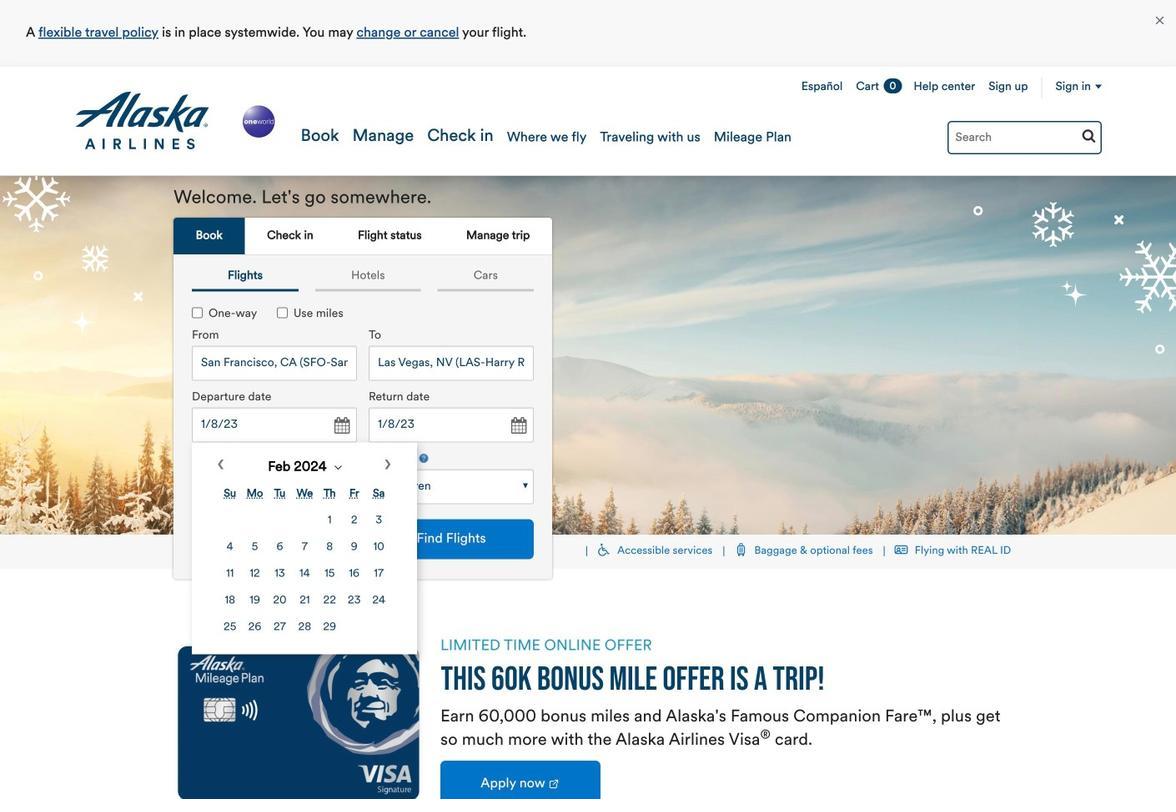 Task type: describe. For each thing, give the bounding box(es) containing it.
visa card element
[[174, 636, 424, 799]]

1 vertical spatial tab list
[[184, 264, 542, 291]]

4 row from the top
[[219, 588, 390, 614]]

alaska airlines logo image
[[74, 92, 210, 150]]

open datepicker image
[[330, 414, 353, 437]]

search button image
[[1082, 128, 1096, 143]]

2 row from the top
[[219, 535, 390, 560]]

3 row from the top
[[219, 562, 390, 587]]



Task type: locate. For each thing, give the bounding box(es) containing it.
snow covered mountains and evergreen trees at dusk element
[[0, 176, 1176, 535]]

5 row from the top
[[219, 615, 390, 640]]

cell
[[318, 508, 341, 533], [343, 508, 366, 533], [367, 508, 390, 533], [219, 535, 241, 560], [243, 535, 267, 560], [268, 535, 291, 560], [293, 535, 317, 560], [318, 535, 341, 560], [343, 535, 366, 560], [367, 535, 390, 560], [219, 562, 241, 587], [243, 562, 267, 587], [268, 562, 291, 587], [293, 562, 317, 587], [318, 562, 341, 587], [343, 562, 366, 587], [367, 562, 390, 587], [219, 588, 241, 614], [243, 588, 267, 614], [268, 588, 291, 614], [293, 588, 317, 614], [318, 588, 341, 614], [343, 588, 366, 614], [367, 588, 390, 614], [219, 615, 241, 640], [243, 615, 267, 640], [268, 615, 291, 640], [293, 615, 317, 640], [318, 615, 341, 640]]

open datepicker image
[[506, 414, 530, 437]]

grid
[[217, 480, 392, 642]]

oneworld logo image
[[239, 102, 278, 141]]

this 60k bonus mile offer is a trip. image
[[440, 666, 823, 699]]

form
[[179, 287, 540, 654]]

row
[[219, 508, 390, 533], [219, 535, 390, 560], [219, 562, 390, 587], [219, 588, 390, 614], [219, 615, 390, 640]]

Search text field
[[948, 121, 1102, 154]]

tab list
[[174, 218, 552, 255], [184, 264, 542, 291]]

1 row from the top
[[219, 508, 390, 533]]

None checkbox
[[192, 307, 203, 318], [277, 307, 288, 318], [192, 307, 203, 318], [277, 307, 288, 318]]

0 vertical spatial tab list
[[174, 218, 552, 255]]

None text field
[[192, 346, 357, 381], [192, 407, 357, 442], [192, 346, 357, 381], [192, 407, 357, 442]]

None text field
[[369, 346, 534, 381], [369, 407, 534, 442], [369, 346, 534, 381], [369, 407, 534, 442]]



Task type: vqa. For each thing, say whether or not it's contained in the screenshot.
Header Nav Bar navigation
no



